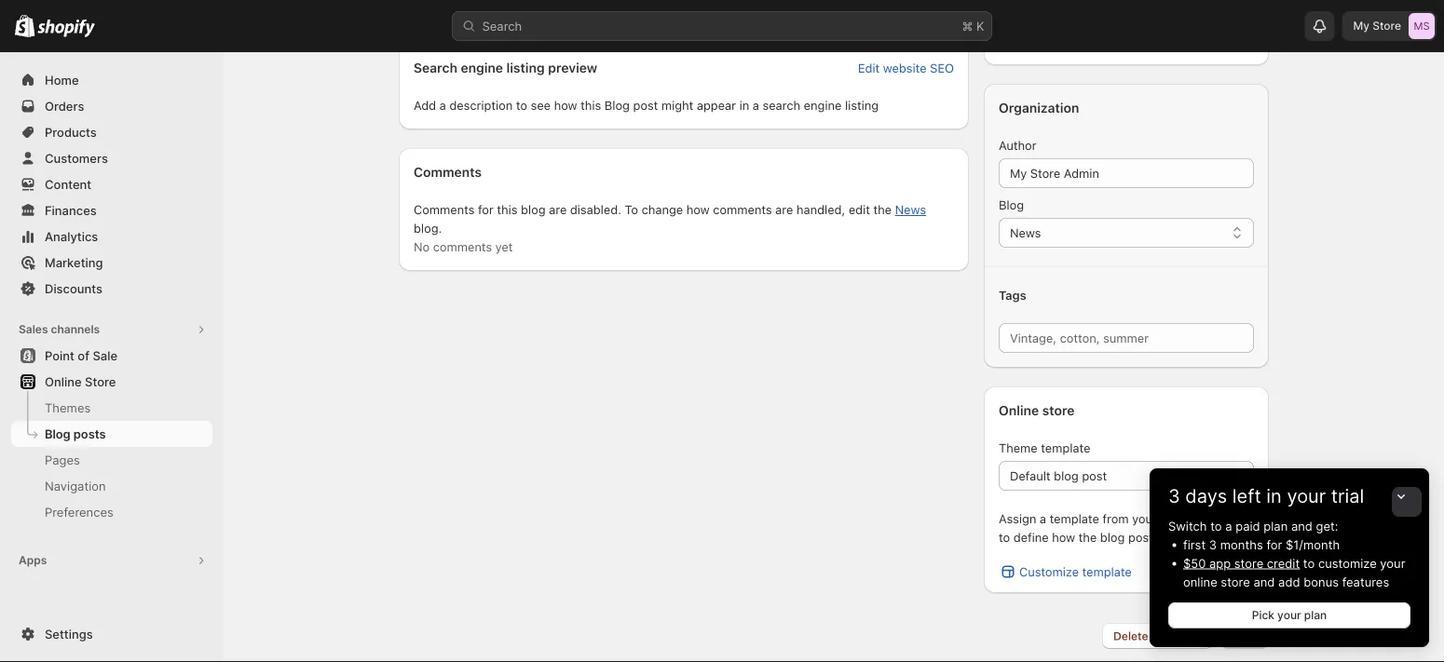 Task type: locate. For each thing, give the bounding box(es) containing it.
1 horizontal spatial and
[[1291, 519, 1313, 533]]

your right pick
[[1277, 609, 1301, 622]]

my store
[[1353, 19, 1401, 33]]

sales channels
[[19, 323, 100, 336]]

finances link
[[11, 198, 212, 224]]

navigation
[[45, 479, 106, 493]]

store
[[1234, 556, 1264, 571], [1221, 575, 1250, 589]]

my store image
[[1409, 13, 1435, 39]]

for
[[1267, 538, 1282, 552]]

analytics link
[[11, 224, 212, 250]]

0 vertical spatial to
[[1210, 519, 1222, 533]]

and up $1/month at bottom right
[[1291, 519, 1313, 533]]

channels
[[51, 323, 100, 336]]

1 vertical spatial your
[[1380, 556, 1405, 571]]

1 horizontal spatial to
[[1303, 556, 1315, 571]]

your
[[1287, 485, 1326, 508], [1380, 556, 1405, 571], [1277, 609, 1301, 622]]

sales
[[19, 323, 48, 336]]

and
[[1291, 519, 1313, 533], [1254, 575, 1275, 589]]

store for my store
[[1373, 19, 1401, 33]]

3 days left in your trial button
[[1150, 469, 1429, 508]]

themes link
[[11, 395, 212, 421]]

to left a
[[1210, 519, 1222, 533]]

3 days left in your trial element
[[1150, 517, 1429, 648]]

0 horizontal spatial shopify image
[[15, 15, 35, 37]]

blog
[[45, 427, 70, 441]]

point
[[45, 348, 74, 363]]

⌘ k
[[962, 19, 984, 33]]

$50 app store credit link
[[1183, 556, 1300, 571]]

marketing link
[[11, 250, 212, 276]]

bonus
[[1304, 575, 1339, 589]]

0 vertical spatial your
[[1287, 485, 1326, 508]]

blog posts
[[45, 427, 106, 441]]

0 horizontal spatial and
[[1254, 575, 1275, 589]]

settings link
[[11, 621, 212, 648]]

your inside to customize your online store and add bonus features
[[1380, 556, 1405, 571]]

0 horizontal spatial store
[[85, 375, 116, 389]]

home
[[45, 73, 79, 87]]

1 vertical spatial 3
[[1209, 538, 1217, 552]]

add
[[1278, 575, 1300, 589]]

your up features
[[1380, 556, 1405, 571]]

0 vertical spatial store
[[1373, 19, 1401, 33]]

pages link
[[11, 447, 212, 473]]

0 horizontal spatial plan
[[1264, 519, 1288, 533]]

3
[[1168, 485, 1180, 508], [1209, 538, 1217, 552]]

2 vertical spatial your
[[1277, 609, 1301, 622]]

online store
[[45, 375, 116, 389]]

store right my
[[1373, 19, 1401, 33]]

0 horizontal spatial 3
[[1168, 485, 1180, 508]]

0 vertical spatial store
[[1234, 556, 1264, 571]]

store down the "sale"
[[85, 375, 116, 389]]

analytics
[[45, 229, 98, 244]]

1 horizontal spatial 3
[[1209, 538, 1217, 552]]

3 right first
[[1209, 538, 1217, 552]]

to inside to customize your online store and add bonus features
[[1303, 556, 1315, 571]]

1 vertical spatial store
[[1221, 575, 1250, 589]]

and left add
[[1254, 575, 1275, 589]]

customers link
[[11, 145, 212, 171]]

3 left days at the bottom of page
[[1168, 485, 1180, 508]]

first 3 months for $1/month
[[1183, 538, 1340, 552]]

orders link
[[11, 93, 212, 119]]

search
[[482, 19, 522, 33]]

get:
[[1316, 519, 1338, 533]]

and for plan
[[1291, 519, 1313, 533]]

point of sale link
[[11, 343, 212, 369]]

0 vertical spatial plan
[[1264, 519, 1288, 533]]

store down $50 app store credit link at bottom
[[1221, 575, 1250, 589]]

navigation link
[[11, 473, 212, 499]]

1 vertical spatial store
[[85, 375, 116, 389]]

1 vertical spatial to
[[1303, 556, 1315, 571]]

store
[[1373, 19, 1401, 33], [85, 375, 116, 389]]

to
[[1210, 519, 1222, 533], [1303, 556, 1315, 571]]

plan
[[1264, 519, 1288, 533], [1304, 609, 1327, 622]]

1 vertical spatial and
[[1254, 575, 1275, 589]]

1 horizontal spatial plan
[[1304, 609, 1327, 622]]

online
[[45, 375, 82, 389]]

store down the "months"
[[1234, 556, 1264, 571]]

paid
[[1236, 519, 1260, 533]]

your right in
[[1287, 485, 1326, 508]]

to down $1/month at bottom right
[[1303, 556, 1315, 571]]

preferences link
[[11, 499, 212, 525]]

and inside to customize your online store and add bonus features
[[1254, 575, 1275, 589]]

switch to a paid plan and get:
[[1168, 519, 1338, 533]]

store inside online store link
[[85, 375, 116, 389]]

months
[[1220, 538, 1263, 552]]

discounts
[[45, 281, 102, 296]]

switch
[[1168, 519, 1207, 533]]

your inside 3 days left in your trial dropdown button
[[1287, 485, 1326, 508]]

3 days left in your trial
[[1168, 485, 1364, 508]]

plan up for
[[1264, 519, 1288, 533]]

sale
[[93, 348, 117, 363]]

1 horizontal spatial store
[[1373, 19, 1401, 33]]

products link
[[11, 119, 212, 145]]

apps
[[19, 554, 47, 567]]

shopify image
[[15, 15, 35, 37], [37, 19, 95, 38]]

online
[[1183, 575, 1217, 589]]

k
[[976, 19, 984, 33]]

0 vertical spatial 3
[[1168, 485, 1180, 508]]

first
[[1183, 538, 1206, 552]]

0 vertical spatial and
[[1291, 519, 1313, 533]]

plan down bonus
[[1304, 609, 1327, 622]]



Task type: describe. For each thing, give the bounding box(es) containing it.
in
[[1267, 485, 1282, 508]]

⌘
[[962, 19, 973, 33]]

of
[[78, 348, 89, 363]]

left
[[1233, 485, 1261, 508]]

themes
[[45, 401, 91, 415]]

pick your plan link
[[1168, 603, 1411, 629]]

$1/month
[[1286, 538, 1340, 552]]

home link
[[11, 67, 212, 93]]

pick
[[1252, 609, 1275, 622]]

settings
[[45, 627, 93, 641]]

trial
[[1331, 485, 1364, 508]]

$50
[[1183, 556, 1206, 571]]

pages
[[45, 453, 80, 467]]

preferences
[[45, 505, 114, 519]]

3 inside 3 days left in your trial dropdown button
[[1168, 485, 1180, 508]]

my
[[1353, 19, 1370, 33]]

products
[[45, 125, 97, 139]]

discounts link
[[11, 276, 212, 302]]

content link
[[11, 171, 212, 198]]

finances
[[45, 203, 97, 218]]

point of sale button
[[0, 343, 224, 369]]

posts
[[73, 427, 106, 441]]

and for store
[[1254, 575, 1275, 589]]

days
[[1185, 485, 1227, 508]]

marketing
[[45, 255, 103, 270]]

sales channels button
[[11, 317, 212, 343]]

$50 app store credit
[[1183, 556, 1300, 571]]

store inside to customize your online store and add bonus features
[[1221, 575, 1250, 589]]

pick your plan
[[1252, 609, 1327, 622]]

your inside pick your plan link
[[1277, 609, 1301, 622]]

features
[[1342, 575, 1389, 589]]

point of sale
[[45, 348, 117, 363]]

blog posts link
[[11, 421, 212, 447]]

1 vertical spatial plan
[[1304, 609, 1327, 622]]

1 horizontal spatial shopify image
[[37, 19, 95, 38]]

app
[[1209, 556, 1231, 571]]

a
[[1225, 519, 1232, 533]]

customers
[[45, 151, 108, 165]]

apps button
[[11, 548, 212, 574]]

customize
[[1318, 556, 1377, 571]]

credit
[[1267, 556, 1300, 571]]

to customize your online store and add bonus features
[[1183, 556, 1405, 589]]

store for online store
[[85, 375, 116, 389]]

online store link
[[11, 369, 212, 395]]

content
[[45, 177, 91, 191]]

0 horizontal spatial to
[[1210, 519, 1222, 533]]

orders
[[45, 99, 84, 113]]



Task type: vqa. For each thing, say whether or not it's contained in the screenshot.
Search collections TEXT BOX
no



